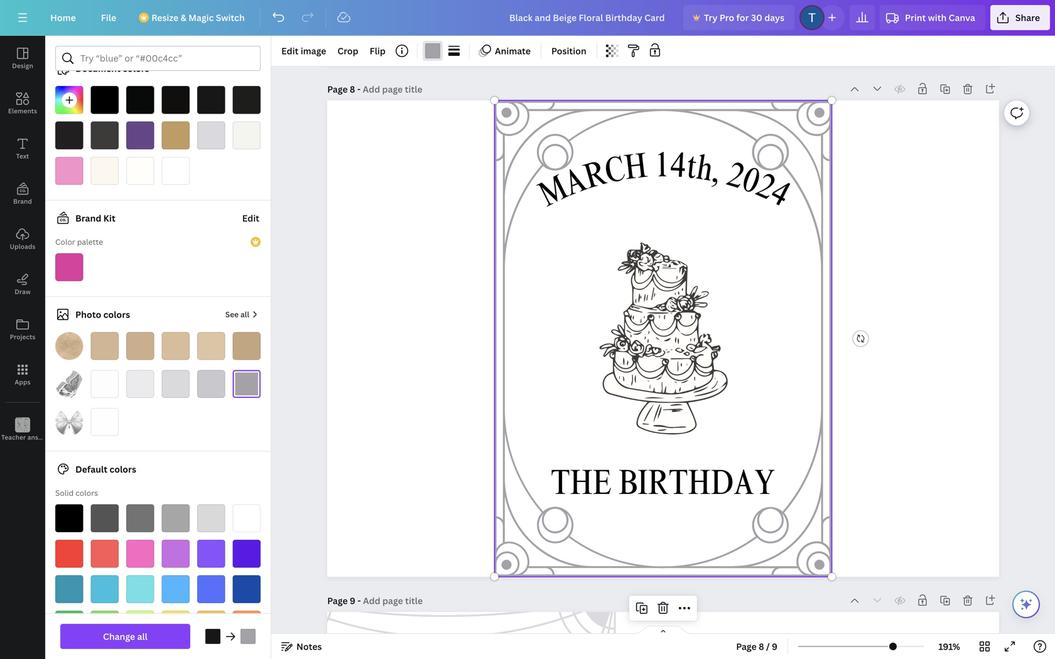 Task type: locate. For each thing, give the bounding box(es) containing it.
edit inside button
[[242, 212, 259, 224]]

#171717 image
[[197, 86, 225, 114], [205, 629, 220, 644]]

change
[[103, 631, 135, 643]]

brand kit
[[75, 212, 115, 224]]

colors right default
[[110, 463, 136, 475]]

0 vertical spatial all
[[240, 309, 249, 320]]

colors right photo
[[103, 309, 130, 321]]

grass green #7ed957 image
[[91, 611, 119, 639]]

9
[[350, 595, 355, 607], [772, 641, 777, 653]]

brand for brand kit
[[75, 212, 101, 224]]

2 vertical spatial page
[[736, 641, 757, 653]]

page left page title text box
[[327, 595, 348, 607]]

8 left '/'
[[759, 641, 764, 653]]

1 vertical spatial 8
[[759, 641, 764, 653]]

brand button
[[0, 171, 45, 217]]

#100f0d image
[[162, 86, 190, 114]]

0 vertical spatial brand
[[13, 197, 32, 206]]

#fefefe image
[[91, 408, 119, 436]]

orange #ff914d image
[[233, 611, 261, 639]]

#dabc9a image
[[162, 332, 190, 360]]

#e434a0 image
[[55, 253, 83, 281], [55, 253, 83, 281]]

#e0c4a3 image
[[197, 332, 225, 360], [197, 332, 225, 360]]

all for change all
[[137, 631, 148, 643]]

dark gray #545454 image
[[91, 505, 119, 533], [91, 505, 119, 533]]

orange #ff914d image
[[233, 611, 261, 639]]

edit inside dropdown button
[[281, 45, 299, 57]]

lime #c1ff72 image
[[126, 611, 154, 639]]

#ffffff image
[[162, 157, 190, 185]]

all
[[240, 309, 249, 320], [137, 631, 148, 643]]

page inside button
[[736, 641, 757, 653]]

page 8 -
[[327, 83, 363, 95]]

gray #737373 image
[[126, 505, 154, 533]]

black #000000 image
[[55, 505, 83, 533]]

1 horizontal spatial brand
[[75, 212, 101, 224]]

royal blue #5271ff image
[[197, 576, 225, 603]]

#fdfdfd image
[[91, 370, 119, 398]]

0 vertical spatial edit
[[281, 45, 299, 57]]

colors up #080909 image
[[123, 62, 149, 74]]

0 vertical spatial 9
[[350, 595, 355, 607]]

file button
[[91, 5, 126, 30]]

0 vertical spatial 8
[[350, 83, 355, 95]]

magic
[[188, 12, 214, 24]]

all right change
[[137, 631, 148, 643]]

1 vertical spatial edit
[[242, 212, 259, 224]]

turquoise blue #5ce1e6 image
[[126, 576, 154, 603], [126, 576, 154, 603]]

#a4a2a8 image right "flip" button
[[425, 43, 440, 58]]

light gray #d9d9d9 image
[[197, 505, 225, 533], [197, 505, 225, 533]]

dark turquoise #0097b2 image
[[55, 576, 83, 603], [55, 576, 83, 603]]

8 inside button
[[759, 641, 764, 653]]

print with canva
[[905, 12, 975, 24]]

#171717 image right #100f0d image
[[197, 86, 225, 114]]

cobalt blue #004aad image
[[233, 576, 261, 603], [233, 576, 261, 603]]

- left page title text field
[[357, 83, 361, 95]]

- for page 9 -
[[358, 595, 361, 607]]

#fffefb image
[[126, 157, 154, 185]]

#a4a2a8 image left the notes dropdown button
[[241, 629, 256, 644]]

#080909 image
[[126, 86, 154, 114]]

yellow #ffde59 image
[[162, 611, 190, 639], [162, 611, 190, 639]]

elements
[[8, 107, 37, 115]]

switch
[[216, 12, 245, 24]]

canva
[[949, 12, 975, 24]]

#d4b592 image
[[91, 332, 119, 360]]

gray #737373 image
[[126, 505, 154, 533]]

color palette
[[55, 237, 103, 247]]

crop button
[[332, 41, 363, 61]]

1 vertical spatial #171717 image
[[205, 629, 220, 644]]

text
[[16, 152, 29, 160]]

colors for document colors
[[123, 62, 149, 74]]

9 left page title text box
[[350, 595, 355, 607]]

all right see on the top of page
[[240, 309, 249, 320]]

1 vertical spatial all
[[137, 631, 148, 643]]

animate button
[[475, 41, 536, 61]]

8 down crop
[[350, 83, 355, 95]]

text button
[[0, 126, 45, 171]]

color
[[55, 237, 75, 247]]

all inside 'button'
[[240, 309, 249, 320]]

projects button
[[0, 307, 45, 352]]

birthday
[[619, 469, 775, 505]]

9 inside button
[[772, 641, 777, 653]]

0 vertical spatial page
[[327, 83, 348, 95]]

#171717 image
[[197, 86, 225, 114], [205, 629, 220, 644]]

edit image button
[[276, 41, 331, 61]]

green #00bf63 image
[[55, 611, 83, 639], [55, 611, 83, 639]]

1 vertical spatial page
[[327, 595, 348, 607]]

aqua blue #0cc0df image
[[91, 576, 119, 603], [91, 576, 119, 603]]

/
[[766, 641, 770, 653]]

8 for -
[[350, 83, 355, 95]]

notes button
[[276, 637, 327, 657]]

document colors
[[75, 62, 149, 74]]

coral red #ff5757 image
[[91, 540, 119, 568]]

1 horizontal spatial 9
[[772, 641, 777, 653]]

photo colors
[[75, 309, 130, 321]]

canva assistant image
[[1019, 597, 1034, 612]]

#1d1d1b image
[[233, 86, 261, 114]]

0 horizontal spatial brand
[[13, 197, 32, 206]]

brand inside button
[[13, 197, 32, 206]]

add a new color image
[[55, 86, 83, 114]]

8
[[350, 83, 355, 95], [759, 641, 764, 653]]

document
[[75, 62, 120, 74]]

page
[[327, 83, 348, 95], [327, 595, 348, 607], [736, 641, 757, 653]]

try
[[704, 12, 717, 24]]

191% button
[[929, 637, 970, 657]]

purple #8c52ff image
[[197, 540, 225, 568], [197, 540, 225, 568]]

#f5f5ef image
[[233, 122, 261, 149]]

#a4a2a8 image
[[425, 43, 440, 58], [241, 629, 256, 644]]

9 right '/'
[[772, 641, 777, 653]]

Design title text field
[[499, 5, 678, 30]]

#c9c8cd image
[[197, 370, 225, 398], [197, 370, 225, 398]]

1 vertical spatial brand
[[75, 212, 101, 224]]

show pages image
[[633, 625, 693, 636]]

edit for edit
[[242, 212, 259, 224]]

change all
[[103, 631, 148, 643]]

#a4a2a8 image
[[425, 43, 440, 58], [233, 370, 261, 398], [233, 370, 261, 398], [241, 629, 256, 644]]

position
[[551, 45, 586, 57]]

elements button
[[0, 81, 45, 126]]

lime #c1ff72 image
[[126, 611, 154, 639]]

draw button
[[0, 262, 45, 307]]

notes
[[296, 641, 322, 653]]

brand up 'uploads' button
[[13, 197, 32, 206]]

#c19b5e image
[[162, 122, 190, 149]]

0 horizontal spatial all
[[137, 631, 148, 643]]

colors right solid
[[75, 488, 98, 498]]

1 vertical spatial 9
[[772, 641, 777, 653]]

magenta #cb6ce6 image
[[162, 540, 190, 568]]

edit
[[281, 45, 299, 57], [242, 212, 259, 224]]

#dad9dd image
[[197, 122, 225, 149], [197, 122, 225, 149], [162, 370, 190, 398], [162, 370, 190, 398]]

try pro for 30 days button
[[683, 5, 794, 30]]

file
[[101, 12, 116, 24]]

pink #ff66c4 image
[[126, 540, 154, 568], [126, 540, 154, 568]]

the birthday
[[551, 469, 775, 505]]

side panel tab list
[[0, 36, 65, 453]]

all inside button
[[137, 631, 148, 643]]

share button
[[990, 5, 1050, 30]]

see all
[[225, 309, 249, 320]]

0 horizontal spatial edit
[[242, 212, 259, 224]]

design button
[[0, 36, 45, 81]]

peach #ffbd59 image
[[197, 611, 225, 639], [197, 611, 225, 639]]

-
[[357, 83, 361, 95], [358, 595, 361, 607]]

#171717 image left orange #ff914d icon
[[205, 629, 220, 644]]

violet #5e17eb image
[[233, 540, 261, 568]]

animate
[[495, 45, 531, 57]]

bright red #ff3131 image
[[55, 540, 83, 568]]

#1d1d1b image
[[233, 86, 261, 114]]

#171717 image right #100f0d image
[[197, 86, 225, 114]]

print
[[905, 12, 926, 24]]

0 vertical spatial -
[[357, 83, 361, 95]]

coral red #ff5757 image
[[91, 540, 119, 568]]

page down the crop dropdown button
[[327, 83, 348, 95]]

1 horizontal spatial edit
[[281, 45, 299, 57]]

uploads
[[10, 242, 35, 251]]

1 horizontal spatial #a4a2a8 image
[[425, 43, 440, 58]]

image
[[301, 45, 326, 57]]

1 horizontal spatial 8
[[759, 641, 764, 653]]

design
[[12, 62, 33, 70]]

- left page title text box
[[358, 595, 361, 607]]

draw
[[15, 288, 31, 296]]

#68448a image
[[126, 122, 154, 149], [126, 122, 154, 149]]

resize & magic switch button
[[131, 5, 255, 30]]

1 horizontal spatial all
[[240, 309, 249, 320]]

0 horizontal spatial 8
[[350, 83, 355, 95]]

1 vertical spatial #a4a2a8 image
[[241, 629, 256, 644]]

palette
[[77, 237, 103, 247]]

#c6a47f image
[[233, 332, 261, 360]]

colors
[[123, 62, 149, 74], [103, 309, 130, 321], [110, 463, 136, 475], [75, 488, 98, 498]]

teacher
[[1, 433, 26, 442]]

#fef8ee image
[[91, 157, 119, 185], [91, 157, 119, 185]]

brand left kit at the top
[[75, 212, 101, 224]]

light blue #38b6ff image
[[162, 576, 190, 603]]

page left '/'
[[736, 641, 757, 653]]

apps
[[15, 378, 31, 387]]

brand
[[13, 197, 32, 206], [75, 212, 101, 224]]

#f891cb image
[[55, 157, 83, 185]]

0 vertical spatial #171717 image
[[197, 86, 225, 114]]

1 vertical spatial -
[[358, 595, 361, 607]]

0 horizontal spatial 9
[[350, 595, 355, 607]]

answer
[[27, 433, 50, 442]]

#171717 image left orange #ff914d icon
[[205, 629, 220, 644]]



Task type: vqa. For each thing, say whether or not it's contained in the screenshot.
the at
no



Task type: describe. For each thing, give the bounding box(es) containing it.
191%
[[938, 641, 960, 653]]

light blue #38b6ff image
[[162, 576, 190, 603]]

solid
[[55, 488, 74, 498]]

#231f20 image
[[55, 122, 83, 149]]

#dabc9a image
[[162, 332, 190, 360]]

violet #5e17eb image
[[233, 540, 261, 568]]

the
[[551, 469, 612, 505]]

home link
[[40, 5, 86, 30]]

print with canva button
[[880, 5, 985, 30]]

colors for solid colors
[[75, 488, 98, 498]]

see all button
[[224, 302, 261, 327]]

#3d3b3a image
[[91, 122, 119, 149]]

Page title text field
[[363, 595, 424, 607]]

#f5f5ef image
[[233, 122, 261, 149]]

share
[[1015, 12, 1040, 24]]

- for page 8 -
[[357, 83, 361, 95]]

resize & magic switch
[[151, 12, 245, 24]]

black #000000 image
[[55, 505, 83, 533]]

flip button
[[365, 41, 391, 61]]

change all button
[[60, 624, 190, 649]]

add a new color image
[[55, 86, 83, 114]]

teacher answer keys
[[1, 433, 65, 442]]

#000000 image
[[91, 86, 119, 114]]

#ceae89 image
[[126, 332, 154, 360]]

0 vertical spatial #a4a2a8 image
[[425, 43, 440, 58]]

#ebeaed image
[[126, 370, 154, 398]]

gray #a6a6a6 image
[[162, 505, 190, 533]]

Page title text field
[[363, 83, 424, 95]]

page 8 / 9 button
[[731, 637, 783, 657]]

0 vertical spatial #171717 image
[[197, 86, 225, 114]]

#ceae89 image
[[126, 332, 154, 360]]

solid colors
[[55, 488, 98, 498]]

brand for brand
[[13, 197, 32, 206]]

page for page 8
[[327, 83, 348, 95]]

all for see all
[[240, 309, 249, 320]]

edit button
[[241, 206, 261, 231]]

bright red #ff3131 image
[[55, 540, 83, 568]]

8 for /
[[759, 641, 764, 653]]

keys
[[51, 433, 65, 442]]

main menu bar
[[0, 0, 1055, 36]]

flip
[[370, 45, 386, 57]]

0 horizontal spatial #a4a2a8 image
[[241, 629, 256, 644]]

#080909 image
[[126, 86, 154, 114]]

#fdfdfd image
[[91, 370, 119, 398]]

for
[[736, 12, 749, 24]]

Try "blue" or "#00c4cc" search field
[[80, 46, 252, 70]]

&
[[181, 12, 186, 24]]

30
[[751, 12, 762, 24]]

resize
[[151, 12, 178, 24]]

see
[[225, 309, 239, 320]]

royal blue #5271ff image
[[197, 576, 225, 603]]

#100f0d image
[[162, 86, 190, 114]]

colors for photo colors
[[103, 309, 130, 321]]

#ffffff image
[[162, 157, 190, 185]]

#fffefb image
[[126, 157, 154, 185]]

white #ffffff image
[[233, 505, 261, 533]]

with
[[928, 12, 947, 24]]

pro
[[720, 12, 734, 24]]

kit
[[103, 212, 115, 224]]

#d4b592 image
[[91, 332, 119, 360]]

colors for default colors
[[110, 463, 136, 475]]

#c6a47f image
[[233, 332, 261, 360]]

#fefefe image
[[91, 408, 119, 436]]

white #ffffff image
[[233, 505, 261, 533]]

page for page 9
[[327, 595, 348, 607]]

1 vertical spatial #171717 image
[[205, 629, 220, 644]]

home
[[50, 12, 76, 24]]

#000000 image
[[91, 86, 119, 114]]

default
[[75, 463, 107, 475]]

crop
[[337, 45, 358, 57]]

default colors
[[75, 463, 136, 475]]

uploads button
[[0, 217, 45, 262]]

edit for edit image
[[281, 45, 299, 57]]

gray #a6a6a6 image
[[162, 505, 190, 533]]

#3d3b3a image
[[91, 122, 119, 149]]

#ebeaed image
[[126, 370, 154, 398]]

#c19b5e image
[[162, 122, 190, 149]]

;
[[22, 434, 23, 441]]

try pro for 30 days
[[704, 12, 784, 24]]

photo
[[75, 309, 101, 321]]

position button
[[546, 41, 591, 61]]

magenta #cb6ce6 image
[[162, 540, 190, 568]]

#f891cb image
[[55, 157, 83, 185]]

days
[[764, 12, 784, 24]]

edit image
[[281, 45, 326, 57]]

projects
[[10, 333, 35, 341]]

page 8 / 9
[[736, 641, 777, 653]]

#231f20 image
[[55, 122, 83, 149]]

grass green #7ed957 image
[[91, 611, 119, 639]]

apps button
[[0, 352, 45, 398]]

page 9 -
[[327, 595, 363, 607]]



